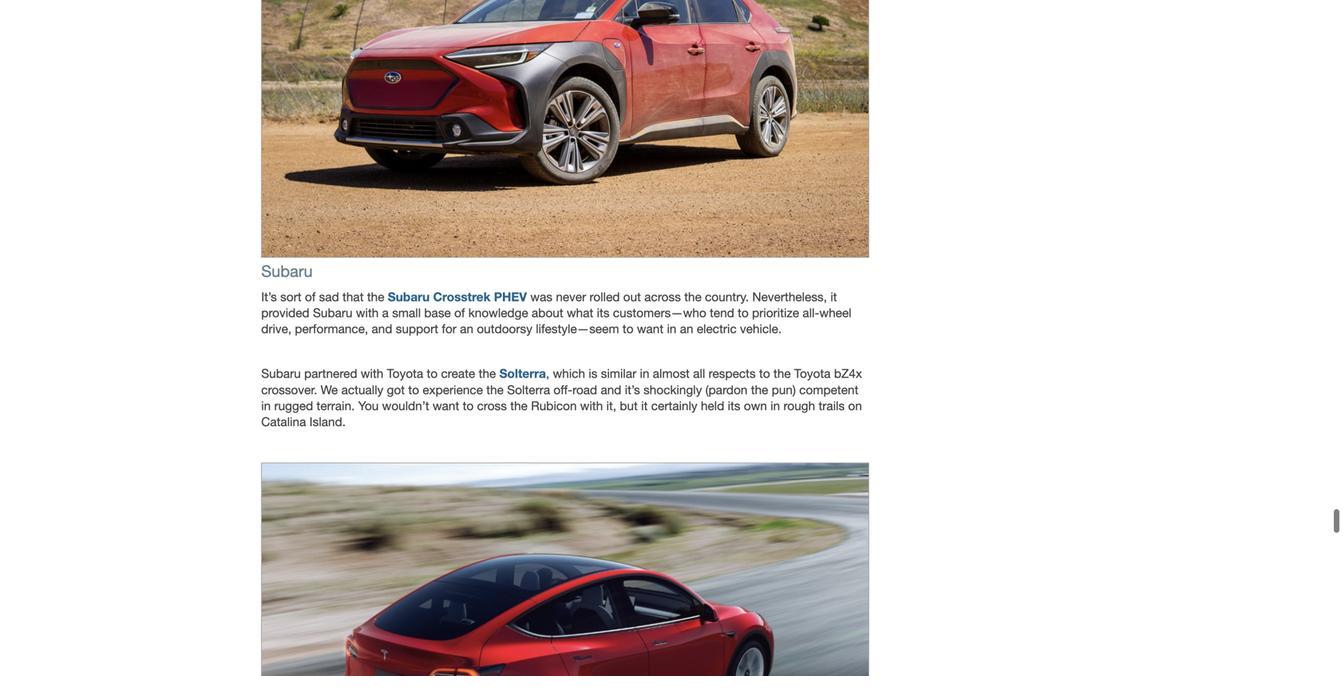 Task type: describe. For each thing, give the bounding box(es) containing it.
sort
[[280, 290, 302, 304]]

2 an from the left
[[680, 322, 694, 336]]

customers—who
[[613, 306, 706, 320]]

it inside was never rolled out across the country. nevertheless, it provided subaru with a small base of knowledge about what its customers—who tend to prioritize all-wheel drive, performance, and support for an outdoorsy lifestyle—seem to want in an electric vehicle.
[[831, 290, 837, 304]]

toyota inside the subaru partnered with toyota to create the solterra
[[387, 367, 423, 381]]

0 vertical spatial solterra
[[499, 366, 546, 381]]

lifestyle—seem
[[536, 322, 619, 336]]

of inside it's sort of sad that the subaru crosstrek phev
[[305, 290, 316, 304]]

what
[[567, 306, 594, 320]]

terrain.
[[317, 399, 355, 413]]

subaru inside the subaru partnered with toyota to create the solterra
[[261, 367, 301, 381]]

solterra link
[[499, 366, 546, 381]]

with inside was never rolled out across the country. nevertheless, it provided subaru with a small base of knowledge about what its customers—who tend to prioritize all-wheel drive, performance, and support for an outdoorsy lifestyle—seem to want in an electric vehicle.
[[356, 306, 379, 320]]

a
[[382, 306, 389, 320]]

to inside the subaru partnered with toyota to create the solterra
[[427, 367, 438, 381]]

to right 'respects'
[[759, 367, 770, 381]]

rubicon
[[531, 399, 577, 413]]

subaru partnered with toyota to create the solterra
[[261, 366, 546, 381]]

it,
[[606, 399, 617, 413]]

support
[[396, 322, 438, 336]]

off-
[[554, 383, 573, 397]]

the up pun) in the bottom right of the page
[[774, 367, 791, 381]]

the up the own
[[751, 383, 768, 397]]

, which is similar in almost all respects to the toyota bz4x crossover. we actually got to experience the solterra off-road and it's shockingly (pardon the pun) competent in rugged terrain. you wouldn't want to cross the rubicon with it, but it certainly held its own in rough trails on catalina island.
[[261, 367, 862, 429]]

crosstrek
[[433, 289, 491, 304]]

which
[[553, 367, 585, 381]]

never
[[556, 290, 586, 304]]

phev
[[494, 289, 527, 304]]

subaru crosstrek phev link
[[388, 289, 527, 304]]

to down experience on the left bottom of the page
[[463, 399, 474, 413]]

with inside , which is similar in almost all respects to the toyota bz4x crossover. we actually got to experience the solterra off-road and it's shockingly (pardon the pun) competent in rugged terrain. you wouldn't want to cross the rubicon with it, but it certainly held its own in rough trails on catalina island.
[[580, 399, 603, 413]]

experience
[[423, 383, 483, 397]]

respects
[[709, 367, 756, 381]]

that
[[343, 290, 364, 304]]

rugged
[[274, 399, 313, 413]]

its inside was never rolled out across the country. nevertheless, it provided subaru with a small base of knowledge about what its customers—who tend to prioritize all-wheel drive, performance, and support for an outdoorsy lifestyle—seem to want in an electric vehicle.
[[597, 306, 610, 320]]

you
[[358, 399, 379, 413]]

island.
[[310, 415, 346, 429]]

solterra inside , which is similar in almost all respects to the toyota bz4x crossover. we actually got to experience the solterra off-road and it's shockingly (pardon the pun) competent in rugged terrain. you wouldn't want to cross the rubicon with it, but it certainly held its own in rough trails on catalina island.
[[507, 383, 550, 397]]

in up catalina
[[261, 399, 271, 413]]

small
[[392, 306, 421, 320]]

want inside , which is similar in almost all respects to the toyota bz4x crossover. we actually got to experience the solterra off-road and it's shockingly (pardon the pun) competent in rugged terrain. you wouldn't want to cross the rubicon with it, but it certainly held its own in rough trails on catalina island.
[[433, 399, 459, 413]]

in up the it's
[[640, 367, 650, 381]]

create
[[441, 367, 475, 381]]

is
[[589, 367, 598, 381]]

competent
[[799, 383, 859, 397]]

the up cross
[[486, 383, 504, 397]]

,
[[546, 367, 550, 381]]

all
[[693, 367, 705, 381]]

outdoorsy
[[477, 322, 533, 336]]

the inside the subaru partnered with toyota to create the solterra
[[479, 367, 496, 381]]

held
[[701, 399, 724, 413]]

crossover.
[[261, 383, 317, 397]]

was never rolled out across the country. nevertheless, it provided subaru with a small base of knowledge about what its customers—who tend to prioritize all-wheel drive, performance, and support for an outdoorsy lifestyle—seem to want in an electric vehicle.
[[261, 290, 852, 336]]

it's sort of sad that the subaru crosstrek phev
[[261, 289, 527, 304]]

to right tend
[[738, 306, 749, 320]]

subaru up sort
[[261, 262, 313, 281]]



Task type: locate. For each thing, give the bounding box(es) containing it.
1 vertical spatial solterra
[[507, 383, 550, 397]]

2 toyota from the left
[[794, 367, 831, 381]]

base
[[424, 306, 451, 320]]

0 horizontal spatial its
[[597, 306, 610, 320]]

similar
[[601, 367, 637, 381]]

0 vertical spatial it
[[831, 290, 837, 304]]

0 horizontal spatial want
[[433, 399, 459, 413]]

0 horizontal spatial and
[[372, 322, 392, 336]]

an
[[460, 322, 474, 336], [680, 322, 694, 336]]

subaru inside was never rolled out across the country. nevertheless, it provided subaru with a small base of knowledge about what its customers—who tend to prioritize all-wheel drive, performance, and support for an outdoorsy lifestyle—seem to want in an electric vehicle.
[[313, 306, 353, 320]]

the right create
[[479, 367, 496, 381]]

but
[[620, 399, 638, 413]]

the right across at the top of page
[[684, 290, 702, 304]]

it
[[831, 290, 837, 304], [641, 399, 648, 413]]

for
[[442, 322, 457, 336]]

0 horizontal spatial of
[[305, 290, 316, 304]]

certainly
[[651, 399, 698, 413]]

1 horizontal spatial and
[[601, 383, 622, 397]]

vehicle.
[[740, 322, 782, 336]]

toyota up competent
[[794, 367, 831, 381]]

0 horizontal spatial an
[[460, 322, 474, 336]]

an left electric
[[680, 322, 694, 336]]

1 horizontal spatial it
[[831, 290, 837, 304]]

solterra down solterra link
[[507, 383, 550, 397]]

with inside the subaru partnered with toyota to create the solterra
[[361, 367, 384, 381]]

1 horizontal spatial of
[[454, 306, 465, 320]]

it's
[[625, 383, 640, 397]]

of down crosstrek
[[454, 306, 465, 320]]

wheel
[[820, 306, 852, 320]]

rough
[[784, 399, 815, 413]]

on
[[848, 399, 862, 413]]

solterra up cross
[[499, 366, 546, 381]]

toyota inside , which is similar in almost all respects to the toyota bz4x crossover. we actually got to experience the solterra off-road and it's shockingly (pardon the pun) competent in rugged terrain. you wouldn't want to cross the rubicon with it, but it certainly held its own in rough trails on catalina island.
[[794, 367, 831, 381]]

road
[[573, 383, 597, 397]]

about
[[532, 306, 563, 320]]

bz4x
[[834, 367, 862, 381]]

to right got
[[408, 383, 419, 397]]

provided
[[261, 306, 310, 320]]

2023 tesla model y rear drive image
[[261, 463, 869, 676]]

1 vertical spatial and
[[601, 383, 622, 397]]

prioritize
[[752, 306, 799, 320]]

with up actually
[[361, 367, 384, 381]]

subaru up performance,
[[313, 306, 353, 320]]

solterra
[[499, 366, 546, 381], [507, 383, 550, 397]]

0 vertical spatial its
[[597, 306, 610, 320]]

shockingly
[[644, 383, 702, 397]]

knowledge
[[468, 306, 528, 320]]

performance,
[[295, 322, 368, 336]]

its
[[597, 306, 610, 320], [728, 399, 741, 413]]

0 horizontal spatial toyota
[[387, 367, 423, 381]]

out
[[623, 290, 641, 304]]

1 vertical spatial of
[[454, 306, 465, 320]]

sad
[[319, 290, 339, 304]]

(pardon
[[706, 383, 748, 397]]

of inside was never rolled out across the country. nevertheless, it provided subaru with a small base of knowledge about what its customers—who tend to prioritize all-wheel drive, performance, and support for an outdoorsy lifestyle—seem to want in an electric vehicle.
[[454, 306, 465, 320]]

an right for
[[460, 322, 474, 336]]

across
[[645, 290, 681, 304]]

0 vertical spatial and
[[372, 322, 392, 336]]

subaru up small
[[388, 289, 430, 304]]

of left sad
[[305, 290, 316, 304]]

pun)
[[772, 383, 796, 397]]

1 vertical spatial it
[[641, 399, 648, 413]]

subaru
[[261, 262, 313, 281], [388, 289, 430, 304], [313, 306, 353, 320], [261, 367, 301, 381]]

we
[[321, 383, 338, 397]]

with left a
[[356, 306, 379, 320]]

own
[[744, 399, 767, 413]]

0 vertical spatial with
[[356, 306, 379, 320]]

the inside it's sort of sad that the subaru crosstrek phev
[[367, 290, 384, 304]]

with
[[356, 306, 379, 320], [361, 367, 384, 381], [580, 399, 603, 413]]

1 horizontal spatial toyota
[[794, 367, 831, 381]]

tend
[[710, 306, 734, 320]]

to
[[738, 306, 749, 320], [623, 322, 634, 336], [427, 367, 438, 381], [759, 367, 770, 381], [408, 383, 419, 397], [463, 399, 474, 413]]

the up a
[[367, 290, 384, 304]]

all-
[[803, 306, 820, 320]]

1 vertical spatial with
[[361, 367, 384, 381]]

it inside , which is similar in almost all respects to the toyota bz4x crossover. we actually got to experience the solterra off-road and it's shockingly (pardon the pun) competent in rugged terrain. you wouldn't want to cross the rubicon with it, but it certainly held its own in rough trails on catalina island.
[[641, 399, 648, 413]]

it right "but"
[[641, 399, 648, 413]]

1 horizontal spatial its
[[728, 399, 741, 413]]

its down rolled
[[597, 306, 610, 320]]

1 an from the left
[[460, 322, 474, 336]]

and inside , which is similar in almost all respects to the toyota bz4x crossover. we actually got to experience the solterra off-road and it's shockingly (pardon the pun) competent in rugged terrain. you wouldn't want to cross the rubicon with it, but it certainly held its own in rough trails on catalina island.
[[601, 383, 622, 397]]

want down customers—who
[[637, 322, 664, 336]]

1 horizontal spatial an
[[680, 322, 694, 336]]

it's
[[261, 290, 277, 304]]

cross
[[477, 399, 507, 413]]

electric
[[697, 322, 737, 336]]

was
[[530, 290, 553, 304]]

toyota up got
[[387, 367, 423, 381]]

in down customers—who
[[667, 322, 677, 336]]

2 vertical spatial with
[[580, 399, 603, 413]]

drive,
[[261, 322, 292, 336]]

in inside was never rolled out across the country. nevertheless, it provided subaru with a small base of knowledge about what its customers—who tend to prioritize all-wheel drive, performance, and support for an outdoorsy lifestyle—seem to want in an electric vehicle.
[[667, 322, 677, 336]]

in
[[667, 322, 677, 336], [640, 367, 650, 381], [261, 399, 271, 413], [771, 399, 780, 413]]

of
[[305, 290, 316, 304], [454, 306, 465, 320]]

to left create
[[427, 367, 438, 381]]

and
[[372, 322, 392, 336], [601, 383, 622, 397]]

its inside , which is similar in almost all respects to the toyota bz4x crossover. we actually got to experience the solterra off-road and it's shockingly (pardon the pun) competent in rugged terrain. you wouldn't want to cross the rubicon with it, but it certainly held its own in rough trails on catalina island.
[[728, 399, 741, 413]]

want inside was never rolled out across the country. nevertheless, it provided subaru with a small base of knowledge about what its customers—who tend to prioritize all-wheel drive, performance, and support for an outdoorsy lifestyle—seem to want in an electric vehicle.
[[637, 322, 664, 336]]

rolled
[[590, 290, 620, 304]]

country.
[[705, 290, 749, 304]]

and up it,
[[601, 383, 622, 397]]

almost
[[653, 367, 690, 381]]

2023 subaru solterra review summary image
[[261, 0, 869, 258]]

actually
[[341, 383, 384, 397]]

in down pun) in the bottom right of the page
[[771, 399, 780, 413]]

1 vertical spatial its
[[728, 399, 741, 413]]

got
[[387, 383, 405, 397]]

it up "wheel"
[[831, 290, 837, 304]]

partnered
[[304, 367, 357, 381]]

the
[[367, 290, 384, 304], [684, 290, 702, 304], [479, 367, 496, 381], [774, 367, 791, 381], [486, 383, 504, 397], [751, 383, 768, 397], [510, 399, 528, 413]]

0 vertical spatial of
[[305, 290, 316, 304]]

to down out
[[623, 322, 634, 336]]

the right cross
[[510, 399, 528, 413]]

catalina
[[261, 415, 306, 429]]

subaru up crossover. on the left
[[261, 367, 301, 381]]

trails
[[819, 399, 845, 413]]

nevertheless,
[[753, 290, 827, 304]]

with down road
[[580, 399, 603, 413]]

1 horizontal spatial want
[[637, 322, 664, 336]]

1 toyota from the left
[[387, 367, 423, 381]]

its down the (pardon
[[728, 399, 741, 413]]

toyota
[[387, 367, 423, 381], [794, 367, 831, 381]]

want
[[637, 322, 664, 336], [433, 399, 459, 413]]

0 vertical spatial want
[[637, 322, 664, 336]]

0 horizontal spatial it
[[641, 399, 648, 413]]

1 vertical spatial want
[[433, 399, 459, 413]]

wouldn't
[[382, 399, 429, 413]]

want down experience on the left bottom of the page
[[433, 399, 459, 413]]

the inside was never rolled out across the country. nevertheless, it provided subaru with a small base of knowledge about what its customers—who tend to prioritize all-wheel drive, performance, and support for an outdoorsy lifestyle—seem to want in an electric vehicle.
[[684, 290, 702, 304]]

and down a
[[372, 322, 392, 336]]

and inside was never rolled out across the country. nevertheless, it provided subaru with a small base of knowledge about what its customers—who tend to prioritize all-wheel drive, performance, and support for an outdoorsy lifestyle—seem to want in an electric vehicle.
[[372, 322, 392, 336]]



Task type: vqa. For each thing, say whether or not it's contained in the screenshot.
Want within was never rolled out across the country. Nevertheless, it provided Subaru with a small base of knowledge about what its customers—who tend to prioritize all-wheel drive, performance, and support for an outdoorsy lifestyle—seem to want in an electric vehicle.
yes



